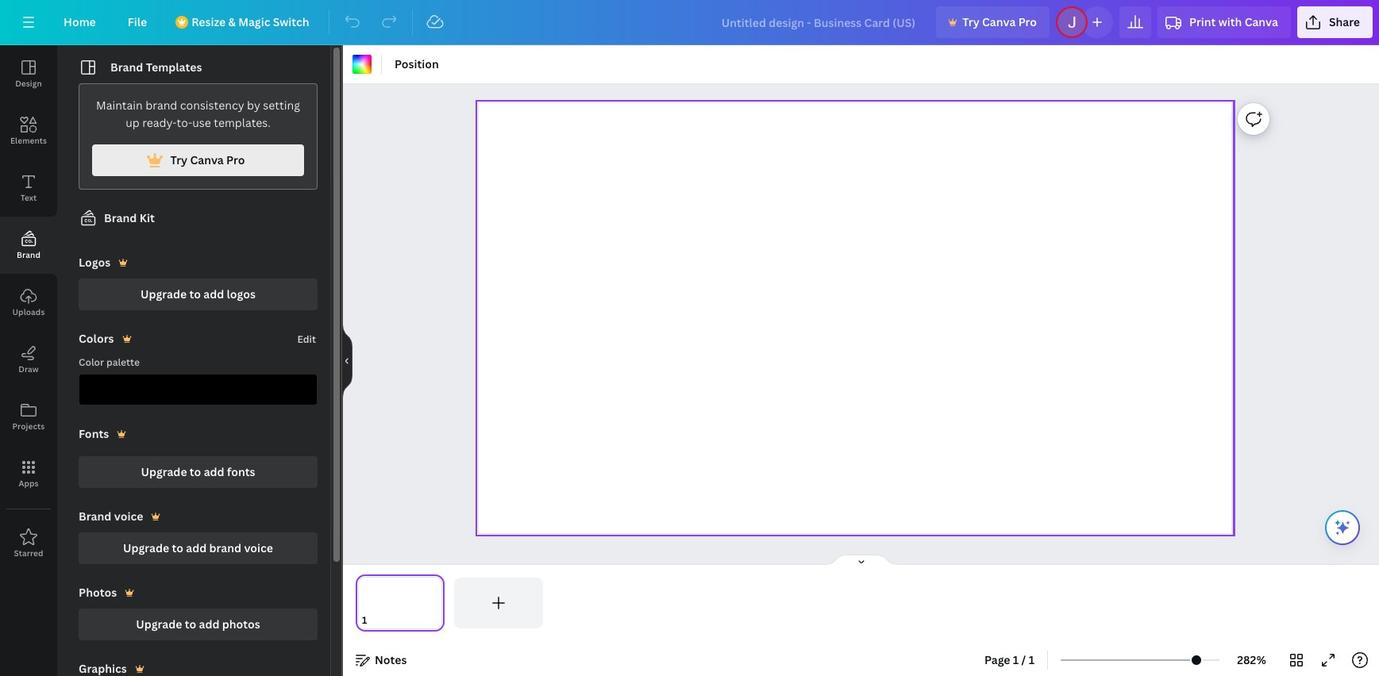 Task type: describe. For each thing, give the bounding box(es) containing it.
fonts
[[79, 427, 109, 442]]

282%
[[1238, 653, 1267, 668]]

notes button
[[349, 648, 413, 674]]

upgrade for upgrade to add brand voice
[[123, 541, 169, 556]]

resize & magic switch
[[192, 14, 309, 29]]

draw
[[18, 364, 39, 375]]

templates.
[[214, 115, 271, 130]]

position
[[395, 56, 439, 71]]

print with canva button
[[1158, 6, 1291, 38]]

maintain
[[96, 98, 143, 113]]

print
[[1190, 14, 1216, 29]]

0 vertical spatial try canva pro button
[[937, 6, 1050, 38]]

draw button
[[0, 331, 57, 388]]

uploads button
[[0, 274, 57, 331]]

resize & magic switch button
[[166, 6, 322, 38]]

design
[[15, 78, 42, 89]]

pro inside main menu bar
[[1019, 14, 1037, 29]]

to for photos
[[185, 617, 196, 632]]

photos
[[222, 617, 260, 632]]

canva inside dropdown button
[[1245, 14, 1279, 29]]

page 1 image
[[356, 578, 445, 629]]

hide image
[[342, 323, 353, 399]]

elements
[[10, 135, 47, 146]]

home
[[64, 14, 96, 29]]

0 horizontal spatial try canva pro
[[170, 153, 245, 168]]

starred button
[[0, 516, 57, 573]]

1 horizontal spatial canva
[[983, 14, 1016, 29]]

setting
[[263, 98, 300, 113]]

apps button
[[0, 446, 57, 503]]

edit
[[297, 333, 316, 346]]

switch
[[273, 14, 309, 29]]

design button
[[0, 45, 57, 102]]

upgrade to add logos button
[[79, 279, 318, 311]]

apps
[[19, 478, 39, 489]]

text
[[20, 192, 37, 203]]

logos
[[79, 255, 111, 270]]

upgrade for upgrade to add logos
[[141, 287, 187, 302]]

position button
[[388, 52, 445, 77]]

consistency
[[180, 98, 244, 113]]

page 1 / 1
[[985, 653, 1035, 668]]

starred
[[14, 548, 43, 559]]

brand for brand voice
[[79, 509, 111, 524]]

file
[[128, 14, 147, 29]]

hide pages image
[[823, 554, 900, 567]]

maintain brand consistency by setting up ready-to-use templates.
[[96, 98, 300, 130]]

try for the leftmost try canva pro button
[[170, 153, 188, 168]]

home link
[[51, 6, 109, 38]]

upgrade for upgrade to add fonts
[[141, 465, 187, 480]]

uploads
[[12, 307, 45, 318]]

voice inside button
[[244, 541, 273, 556]]

to-
[[177, 115, 192, 130]]

projects button
[[0, 388, 57, 446]]

to for brand
[[172, 541, 183, 556]]

try for top try canva pro button
[[963, 14, 980, 29]]

palette
[[106, 356, 140, 369]]

share button
[[1298, 6, 1373, 38]]

brand templates
[[110, 60, 202, 75]]

brand for brand templates
[[110, 60, 143, 75]]

2 1 from the left
[[1029, 653, 1035, 668]]

up
[[126, 115, 140, 130]]

print with canva
[[1190, 14, 1279, 29]]



Task type: vqa. For each thing, say whether or not it's contained in the screenshot.


Task type: locate. For each thing, give the bounding box(es) containing it.
try canva pro
[[963, 14, 1037, 29], [170, 153, 245, 168]]

add inside 'button'
[[204, 287, 224, 302]]

to left fonts
[[190, 465, 201, 480]]

upgrade inside 'button'
[[141, 287, 187, 302]]

add left fonts
[[204, 465, 225, 480]]

brand button
[[0, 217, 57, 274]]

0 vertical spatial voice
[[114, 509, 143, 524]]

to inside 'button'
[[189, 287, 201, 302]]

photos
[[79, 585, 117, 600]]

brand inside button
[[17, 249, 40, 261]]

0 vertical spatial try canva pro
[[963, 14, 1037, 29]]

to
[[189, 287, 201, 302], [190, 465, 201, 480], [172, 541, 183, 556], [185, 617, 196, 632]]

main menu bar
[[0, 0, 1380, 45]]

brand inside maintain brand consistency by setting up ready-to-use templates.
[[146, 98, 177, 113]]

1 horizontal spatial pro
[[1019, 14, 1037, 29]]

fonts
[[227, 465, 255, 480]]

to for logos
[[189, 287, 201, 302]]

2 horizontal spatial canva
[[1245, 14, 1279, 29]]

Page title text field
[[374, 613, 380, 629]]

elements button
[[0, 102, 57, 160]]

0 vertical spatial try
[[963, 14, 980, 29]]

brand up ready- at the top left
[[146, 98, 177, 113]]

to left photos
[[185, 617, 196, 632]]

add for fonts
[[204, 465, 225, 480]]

1 vertical spatial brand
[[209, 541, 242, 556]]

upgrade to add logos
[[141, 287, 256, 302]]

with
[[1219, 14, 1243, 29]]

282% button
[[1226, 648, 1278, 674]]

#ffffff image
[[353, 55, 372, 74]]

upgrade to add fonts
[[141, 465, 255, 480]]

brand up "uploads" button
[[17, 249, 40, 261]]

1 vertical spatial voice
[[244, 541, 273, 556]]

1 horizontal spatial voice
[[244, 541, 273, 556]]

1 vertical spatial try canva pro
[[170, 153, 245, 168]]

add for logos
[[204, 287, 224, 302]]

1 1 from the left
[[1013, 653, 1019, 668]]

voice up upgrade to add brand voice
[[114, 509, 143, 524]]

0 horizontal spatial try
[[170, 153, 188, 168]]

upgrade inside button
[[123, 541, 169, 556]]

brand down fonts
[[209, 541, 242, 556]]

try
[[963, 14, 980, 29], [170, 153, 188, 168]]

brand inside upgrade to add brand voice button
[[209, 541, 242, 556]]

brand for brand
[[17, 249, 40, 261]]

0 horizontal spatial try canva pro button
[[92, 145, 304, 176]]

voice down fonts
[[244, 541, 273, 556]]

0 horizontal spatial voice
[[114, 509, 143, 524]]

0 horizontal spatial canva
[[190, 153, 224, 168]]

use
[[192, 115, 211, 130]]

brand up maintain
[[110, 60, 143, 75]]

notes
[[375, 653, 407, 668]]

to left logos
[[189, 287, 201, 302]]

magic
[[238, 14, 270, 29]]

page
[[985, 653, 1011, 668]]

0 horizontal spatial brand
[[146, 98, 177, 113]]

brand
[[110, 60, 143, 75], [104, 210, 137, 226], [17, 249, 40, 261], [79, 509, 111, 524]]

add
[[204, 287, 224, 302], [204, 465, 225, 480], [186, 541, 207, 556], [199, 617, 220, 632]]

to down upgrade to add fonts button
[[172, 541, 183, 556]]

add inside button
[[186, 541, 207, 556]]

brand left kit
[[104, 210, 137, 226]]

upgrade to add brand voice
[[123, 541, 273, 556]]

1 horizontal spatial brand
[[209, 541, 242, 556]]

brand
[[146, 98, 177, 113], [209, 541, 242, 556]]

1 right /
[[1029, 653, 1035, 668]]

1 left /
[[1013, 653, 1019, 668]]

1 vertical spatial try canva pro button
[[92, 145, 304, 176]]

try canva pro inside main menu bar
[[963, 14, 1037, 29]]

edit button
[[296, 323, 318, 355]]

1
[[1013, 653, 1019, 668], [1029, 653, 1035, 668]]

to inside button
[[172, 541, 183, 556]]

add down upgrade to add fonts button
[[186, 541, 207, 556]]

side panel tab list
[[0, 45, 57, 573]]

ready-
[[142, 115, 177, 130]]

brand voice
[[79, 509, 143, 524]]

&
[[228, 14, 236, 29]]

0 horizontal spatial 1
[[1013, 653, 1019, 668]]

1 horizontal spatial try canva pro
[[963, 14, 1037, 29]]

upgrade
[[141, 287, 187, 302], [141, 465, 187, 480], [123, 541, 169, 556], [136, 617, 182, 632]]

upgrade to add fonts button
[[79, 457, 318, 488]]

/
[[1022, 653, 1027, 668]]

1 horizontal spatial try canva pro button
[[937, 6, 1050, 38]]

upgrade to add brand voice button
[[79, 533, 318, 565]]

text button
[[0, 160, 57, 217]]

share
[[1330, 14, 1361, 29]]

color
[[79, 356, 104, 369]]

brand for brand kit
[[104, 210, 137, 226]]

voice
[[114, 509, 143, 524], [244, 541, 273, 556]]

add for photos
[[199, 617, 220, 632]]

file button
[[115, 6, 160, 38]]

1 vertical spatial pro
[[226, 153, 245, 168]]

upgrade to add photos button
[[79, 609, 318, 641]]

color palette
[[79, 356, 140, 369]]

1 horizontal spatial 1
[[1029, 653, 1035, 668]]

0 vertical spatial brand
[[146, 98, 177, 113]]

1 horizontal spatial try
[[963, 14, 980, 29]]

projects
[[12, 421, 45, 432]]

brand right the 'starred' button
[[79, 509, 111, 524]]

add for brand
[[186, 541, 207, 556]]

to for fonts
[[190, 465, 201, 480]]

try canva pro button
[[937, 6, 1050, 38], [92, 145, 304, 176]]

resize
[[192, 14, 226, 29]]

0 horizontal spatial pro
[[226, 153, 245, 168]]

by
[[247, 98, 260, 113]]

upgrade to add photos
[[136, 617, 260, 632]]

add left photos
[[199, 617, 220, 632]]

templates
[[146, 60, 202, 75]]

canva assistant image
[[1334, 519, 1353, 538]]

upgrade for upgrade to add photos
[[136, 617, 182, 632]]

try inside main menu bar
[[963, 14, 980, 29]]

brand kit
[[104, 210, 155, 226]]

Design title text field
[[709, 6, 930, 38]]

canva
[[983, 14, 1016, 29], [1245, 14, 1279, 29], [190, 153, 224, 168]]

kit
[[140, 210, 155, 226]]

1 vertical spatial try
[[170, 153, 188, 168]]

colors
[[79, 331, 114, 346]]

0 vertical spatial pro
[[1019, 14, 1037, 29]]

add left logos
[[204, 287, 224, 302]]

pro
[[1019, 14, 1037, 29], [226, 153, 245, 168]]

logos
[[227, 287, 256, 302]]



